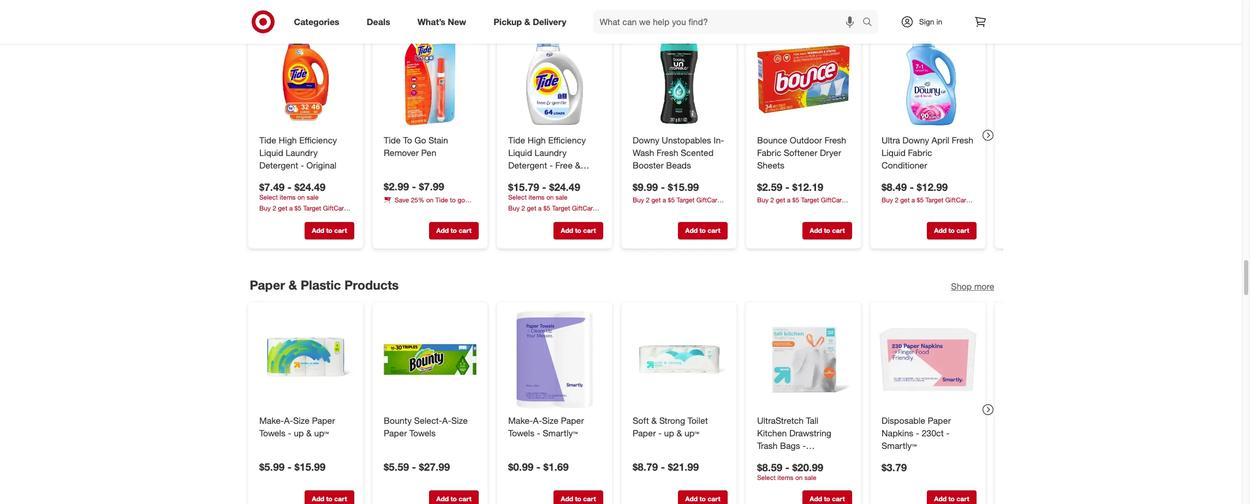 Task type: describe. For each thing, give the bounding box(es) containing it.
bounty select-a-size paper towels
[[384, 416, 468, 439]]

a- inside bounty select-a-size paper towels
[[442, 416, 451, 427]]

paper & plastic products
[[250, 278, 399, 293]]

$15.79 - $24.49 select items on sale
[[508, 180, 580, 202]]

kitchen
[[757, 428, 787, 439]]

soft & strong toilet paper - up & up™ link
[[633, 415, 725, 440]]

ultrastretch tall kitchen drawstring trash bags - unscented - 13 gallon - up & up™
[[757, 416, 845, 476]]

add to cart button for disposable paper napkins - 230ct - smartly™
[[927, 491, 977, 505]]

$0.99
[[508, 461, 533, 474]]

drawstring
[[789, 428, 831, 439]]

What can we help you find? suggestions appear below search field
[[593, 10, 865, 34]]

detergent for $15.79
[[508, 160, 547, 171]]

plastic
[[301, 278, 341, 293]]

$9.99
[[633, 180, 658, 193]]

add for make-a-size paper towels - smartly™
[[561, 496, 573, 504]]

on for $8.59
[[795, 474, 803, 482]]

sign in link
[[891, 10, 960, 34]]

add to cart for tide high efficiency liquid laundry detergent - original
[[312, 227, 347, 235]]

booster
[[633, 160, 664, 171]]

& right pickup
[[524, 16, 530, 27]]

shop more button
[[951, 281, 995, 293]]

tide to go stain remover pen link
[[384, 134, 476, 159]]

add to cart for make-a-size paper towels - smartly™
[[561, 496, 596, 504]]

add to cart button for downy unstopables in- wash fresh scented booster beads
[[678, 222, 728, 240]]

add to cart for tide to go stain remover pen
[[436, 227, 471, 235]]

- right $5.59
[[412, 461, 416, 474]]

$5.59 - $27.99
[[384, 461, 450, 474]]

categories
[[294, 16, 339, 27]]

search
[[858, 17, 884, 28]]

deals link
[[358, 10, 404, 34]]

- right $2.59
[[785, 180, 789, 193]]

tide high efficiency liquid laundry detergent - original
[[259, 135, 337, 171]]

$9.99 - $15.99
[[633, 180, 699, 193]]

$3.79
[[882, 461, 907, 474]]

select for $15.79 - $24.49
[[508, 193, 527, 202]]

make- for $0.99 - $1.69
[[508, 416, 533, 427]]

pickup & delivery link
[[484, 10, 580, 34]]

- down drawstring at the right bottom of the page
[[803, 441, 806, 452]]

- inside tide high efficiency liquid laundry detergent - original
[[300, 160, 304, 171]]

efficiency for $15.79 - $24.49
[[548, 135, 586, 146]]

april
[[932, 135, 949, 146]]

- right '$9.99'
[[661, 180, 665, 193]]

add for bounty select-a-size paper towels
[[436, 496, 449, 504]]

add for make-a-size paper towels - up & up™
[[312, 496, 324, 504]]

add to cart for soft & strong toilet paper - up & up™
[[685, 496, 720, 504]]

add for disposable paper napkins - 230ct - smartly™
[[934, 496, 947, 504]]

what's
[[418, 16, 446, 27]]

towels inside bounty select-a-size paper towels
[[409, 428, 436, 439]]

- right $5.99
[[287, 461, 291, 474]]

to for ultra downy april fresh liquid fabric conditioner
[[948, 227, 955, 235]]

13
[[808, 453, 818, 464]]

cart for downy unstopables in- wash fresh scented booster beads
[[708, 227, 720, 235]]

paper inside make-a-size paper towels - smartly™
[[561, 416, 584, 427]]

to for make-a-size paper towels - smartly™
[[575, 496, 581, 504]]

new
[[448, 16, 466, 27]]

$2.59 - $12.19
[[757, 180, 823, 193]]

remover
[[384, 147, 419, 158]]

cart for make-a-size paper towels - up & up™
[[334, 496, 347, 504]]

$5.99
[[259, 461, 284, 474]]

napkins
[[882, 428, 913, 439]]

in-
[[714, 135, 724, 146]]

up inside the ultrastretch tall kitchen drawstring trash bags - unscented - 13 gallon - up & up™
[[763, 466, 773, 476]]

up™ inside the ultrastretch tall kitchen drawstring trash bags - unscented - 13 gallon - up & up™
[[783, 466, 798, 476]]

disposable
[[882, 416, 925, 427]]

& down strong
[[677, 428, 682, 439]]

towels for $0.99
[[508, 428, 534, 439]]

add to cart button for bounce outdoor fresh fabric softener dryer sheets
[[802, 222, 852, 240]]

disposable paper napkins - 230ct - smartly™ link
[[882, 415, 974, 453]]

to for ultrastretch tall kitchen drawstring trash bags - unscented - 13 gallon - up & up™
[[824, 496, 830, 504]]

up™ for $8.79 - $21.99
[[684, 428, 699, 439]]

what's new link
[[408, 10, 480, 34]]

high for $7.49
[[279, 135, 297, 146]]

$2.99 - $7.99
[[384, 180, 444, 193]]

liquid inside ultra downy april fresh liquid fabric conditioner
[[882, 147, 906, 158]]

size for $5.99
[[293, 416, 309, 427]]

- inside "$15.79 - $24.49 select items on sale"
[[542, 180, 546, 193]]

paper inside disposable paper napkins - 230ct - smartly™
[[928, 416, 951, 427]]

soft
[[633, 416, 649, 427]]

$8.49
[[882, 180, 907, 193]]

disposable paper napkins - 230ct - smartly™
[[882, 416, 951, 452]]

- inside "tide high efficiency liquid laundry detergent - free & gentle"
[[549, 160, 553, 171]]

$12.99
[[917, 180, 948, 193]]

bounce
[[757, 135, 787, 146]]

add for ultrastretch tall kitchen drawstring trash bags - unscented - 13 gallon - up & up™
[[810, 496, 822, 504]]

tide high efficiency liquid laundry detergent - original link
[[259, 134, 352, 172]]

- right 230ct
[[946, 428, 950, 439]]

tall
[[806, 416, 818, 427]]

- left $7.99
[[412, 180, 416, 193]]

$8.79
[[633, 461, 658, 474]]

add to cart button for tide to go stain remover pen
[[429, 222, 479, 240]]

cart for bounce outdoor fresh fabric softener dryer sheets
[[832, 227, 845, 235]]

- inside make-a-size paper towels - up & up™
[[288, 428, 291, 439]]

gentle
[[508, 172, 534, 183]]

up™ for $5.99 - $15.99
[[314, 428, 329, 439]]

pickup & delivery
[[494, 16, 567, 27]]

cart for disposable paper napkins - 230ct - smartly™
[[957, 496, 969, 504]]

make-a-size paper towels - up & up™
[[259, 416, 335, 439]]

soft & strong toilet paper - up & up™
[[633, 416, 708, 439]]

- down unscented on the bottom right
[[757, 466, 761, 476]]

liquid for $15.79 - $24.49
[[508, 147, 532, 158]]

$15.79
[[508, 180, 539, 193]]

go
[[414, 135, 426, 146]]

$7.49
[[259, 180, 284, 193]]

search button
[[858, 10, 884, 36]]

fresh inside ultra downy april fresh liquid fabric conditioner
[[952, 135, 973, 146]]

fresh inside bounce outdoor fresh fabric softener dryer sheets
[[825, 135, 846, 146]]

add to cart button for make-a-size paper towels - up & up™
[[304, 491, 354, 505]]

add for downy unstopables in- wash fresh scented booster beads
[[685, 227, 698, 235]]

downy unstopables in- wash fresh scented booster beads
[[633, 135, 724, 171]]

& inside the ultrastretch tall kitchen drawstring trash bags - unscented - 13 gallon - up & up™
[[775, 466, 781, 476]]

$21.99
[[668, 461, 699, 474]]

to
[[403, 135, 412, 146]]

free
[[555, 160, 573, 171]]

add for tide high efficiency liquid laundry detergent - original
[[312, 227, 324, 235]]

add to cart button for tide high efficiency liquid laundry detergent - original
[[304, 222, 354, 240]]

items for $7.49
[[279, 193, 295, 202]]

select for $8.59 - $20.99
[[757, 474, 776, 482]]

paper inside make-a-size paper towels - up & up™
[[312, 416, 335, 427]]

$8.59
[[757, 461, 782, 474]]

deals
[[367, 16, 390, 27]]

sale for $15.79 - $24.49
[[556, 193, 567, 202]]

add for bounce outdoor fresh fabric softener dryer sheets
[[810, 227, 822, 235]]

softener
[[784, 147, 817, 158]]

add to cart button for make-a-size paper towels - smartly™
[[553, 491, 603, 505]]

$24.49 for $15.79 - $24.49
[[549, 180, 580, 193]]

$7.99
[[419, 180, 444, 193]]

outdoor
[[790, 135, 822, 146]]

a- for $5.99
[[284, 416, 293, 427]]

make-a-size paper towels - smartly™ link
[[508, 415, 601, 440]]

add to cart for bounce outdoor fresh fabric softener dryer sheets
[[810, 227, 845, 235]]

dryer
[[820, 147, 841, 158]]

up for $21.99
[[664, 428, 674, 439]]

add for soft & strong toilet paper - up & up™
[[685, 496, 698, 504]]

delivery
[[533, 16, 567, 27]]

in
[[937, 17, 943, 26]]

tide for $7.49 - $24.49
[[259, 135, 276, 146]]

$2.59
[[757, 180, 782, 193]]

to for tide high efficiency liquid laundry detergent - free & gentle
[[575, 227, 581, 235]]

add for ultra downy april fresh liquid fabric conditioner
[[934, 227, 947, 235]]

& inside "tide high efficiency liquid laundry detergent - free & gentle"
[[575, 160, 581, 171]]

stain
[[428, 135, 448, 146]]

- left $1.69
[[536, 461, 540, 474]]

select for $7.49 - $24.49
[[259, 193, 278, 202]]

fresh inside 'downy unstopables in- wash fresh scented booster beads'
[[657, 147, 678, 158]]

tide inside tide to go stain remover pen
[[384, 135, 401, 146]]

tide high efficiency liquid laundry detergent - free & gentle link
[[508, 134, 601, 183]]

ultra downy april fresh liquid fabric conditioner link
[[882, 134, 974, 172]]

gallon
[[820, 453, 845, 464]]



Task type: vqa. For each thing, say whether or not it's contained in the screenshot.


Task type: locate. For each thing, give the bounding box(es) containing it.
2 efficiency from the left
[[548, 135, 586, 146]]

2 horizontal spatial up™
[[783, 466, 798, 476]]

$0.99 - $1.69
[[508, 461, 569, 474]]

0 vertical spatial smartly™
[[543, 428, 578, 439]]

up™ inside make-a-size paper towels - up & up™
[[314, 428, 329, 439]]

items down '$7.49'
[[279, 193, 295, 202]]

0 horizontal spatial fresh
[[657, 147, 678, 158]]

- right $8.49
[[910, 180, 914, 193]]

tide for $15.79 - $24.49
[[508, 135, 525, 146]]

items down $8.59
[[777, 474, 794, 482]]

1 fabric from the left
[[757, 147, 781, 158]]

& up $5.99 - $15.99
[[306, 428, 312, 439]]

make-a-size paper towels - up & up™ link
[[259, 415, 352, 440]]

make-a-size paper towels - smartly™
[[508, 416, 584, 439]]

wash
[[633, 147, 654, 158]]

detergent inside tide high efficiency liquid laundry detergent - original
[[259, 160, 298, 171]]

2 horizontal spatial liquid
[[882, 147, 906, 158]]

0 horizontal spatial fabric
[[757, 147, 781, 158]]

towels up $5.99
[[259, 428, 285, 439]]

liquid for $7.49 - $24.49
[[259, 147, 283, 158]]

smartly™ for $3.79
[[882, 441, 917, 452]]

3 towels from the left
[[508, 428, 534, 439]]

1 liquid from the left
[[259, 147, 283, 158]]

1 high from the left
[[279, 135, 297, 146]]

make-a-size paper towels - smartly™ image
[[506, 311, 603, 409], [506, 311, 603, 409]]

on for $7.49
[[297, 193, 305, 202]]

& down unscented on the bottom right
[[775, 466, 781, 476]]

0 horizontal spatial select
[[259, 193, 278, 202]]

- inside make-a-size paper towels - smartly™
[[537, 428, 540, 439]]

bounce outdoor fresh fabric softener dryer sheets
[[757, 135, 846, 171]]

cart for tide high efficiency liquid laundry detergent - original
[[334, 227, 347, 235]]

laundry up free
[[534, 147, 566, 158]]

detergent up '$7.49'
[[259, 160, 298, 171]]

on inside "$15.79 - $24.49 select items on sale"
[[546, 193, 554, 202]]

tide left "to"
[[384, 135, 401, 146]]

up down unscented on the bottom right
[[763, 466, 773, 476]]

tide inside tide high efficiency liquid laundry detergent - original
[[259, 135, 276, 146]]

1 towels from the left
[[259, 428, 285, 439]]

2 high from the left
[[528, 135, 546, 146]]

to for tide high efficiency liquid laundry detergent - original
[[326, 227, 332, 235]]

1 horizontal spatial towels
[[409, 428, 436, 439]]

$20.99
[[792, 461, 823, 474]]

0 vertical spatial $15.99
[[668, 180, 699, 193]]

liquid up '$7.49'
[[259, 147, 283, 158]]

ultrastretch
[[757, 416, 804, 427]]

- up $0.99 - $1.69
[[537, 428, 540, 439]]

products
[[345, 278, 399, 293]]

to for bounty select-a-size paper towels
[[450, 496, 457, 504]]

0 horizontal spatial a-
[[284, 416, 293, 427]]

add to cart button for ultra downy april fresh liquid fabric conditioner
[[927, 222, 977, 240]]

cart for ultra downy april fresh liquid fabric conditioner
[[957, 227, 969, 235]]

detergent
[[259, 160, 298, 171], [508, 160, 547, 171]]

on
[[297, 193, 305, 202], [546, 193, 554, 202], [795, 474, 803, 482]]

1 horizontal spatial fabric
[[908, 147, 932, 158]]

to for soft & strong toilet paper - up & up™
[[699, 496, 706, 504]]

make-a-size paper towels - up & up™ image
[[257, 311, 354, 409], [257, 311, 354, 409]]

conditioner
[[882, 160, 927, 171]]

1 horizontal spatial fresh
[[825, 135, 846, 146]]

select-
[[414, 416, 442, 427]]

1 horizontal spatial $24.49
[[549, 180, 580, 193]]

tide high efficiency liquid laundry detergent - original image
[[257, 31, 354, 128], [257, 31, 354, 128]]

0 horizontal spatial sale
[[307, 193, 318, 202]]

sale down original
[[307, 193, 318, 202]]

a- up $0.99 - $1.69
[[533, 416, 542, 427]]

2 a- from the left
[[442, 416, 451, 427]]

0 horizontal spatial up™
[[314, 428, 329, 439]]

items
[[279, 193, 295, 202], [528, 193, 544, 202], [777, 474, 794, 482]]

2 $24.49 from the left
[[549, 180, 580, 193]]

$27.99
[[419, 461, 450, 474]]

beads
[[666, 160, 691, 171]]

- right $15.79
[[542, 180, 546, 193]]

ultra downy april fresh liquid fabric conditioner image
[[879, 31, 977, 128], [879, 31, 977, 128]]

liquid up "gentle"
[[508, 147, 532, 158]]

a-
[[284, 416, 293, 427], [442, 416, 451, 427], [533, 416, 542, 427]]

tide to go stain remover pen
[[384, 135, 448, 158]]

towels for $5.99
[[259, 428, 285, 439]]

0 horizontal spatial items
[[279, 193, 295, 202]]

1 vertical spatial smartly™
[[882, 441, 917, 452]]

downy inside ultra downy april fresh liquid fabric conditioner
[[903, 135, 929, 146]]

fresh up beads at top
[[657, 147, 678, 158]]

1 size from the left
[[293, 416, 309, 427]]

items for $8.59
[[777, 474, 794, 482]]

$24.49 inside "$15.79 - $24.49 select items on sale"
[[549, 180, 580, 193]]

on for $15.79
[[546, 193, 554, 202]]

3 a- from the left
[[533, 416, 542, 427]]

paper inside soft & strong toilet paper - up & up™
[[633, 428, 656, 439]]

smartly™ up $1.69
[[543, 428, 578, 439]]

high inside tide high efficiency liquid laundry detergent - original
[[279, 135, 297, 146]]

on inside $7.49 - $24.49 select items on sale
[[297, 193, 305, 202]]

paper
[[250, 278, 285, 293], [312, 416, 335, 427], [561, 416, 584, 427], [928, 416, 951, 427], [384, 428, 407, 439], [633, 428, 656, 439]]

2 liquid from the left
[[508, 147, 532, 158]]

bounce outdoor fresh fabric softener dryer sheets image
[[755, 31, 852, 128], [755, 31, 852, 128]]

2 horizontal spatial select
[[757, 474, 776, 482]]

2 horizontal spatial a-
[[533, 416, 542, 427]]

size inside make-a-size paper towels - smartly™
[[542, 416, 558, 427]]

size up $5.99 - $15.99
[[293, 416, 309, 427]]

0 horizontal spatial high
[[279, 135, 297, 146]]

laundry up original
[[285, 147, 317, 158]]

cart
[[334, 227, 347, 235], [459, 227, 471, 235], [583, 227, 596, 235], [708, 227, 720, 235], [832, 227, 845, 235], [957, 227, 969, 235], [334, 496, 347, 504], [459, 496, 471, 504], [583, 496, 596, 504], [708, 496, 720, 504], [832, 496, 845, 504], [957, 496, 969, 504]]

2 horizontal spatial tide
[[508, 135, 525, 146]]

0 horizontal spatial downy
[[633, 135, 659, 146]]

towels up '$0.99' at the bottom of the page
[[508, 428, 534, 439]]

select inside $7.49 - $24.49 select items on sale
[[259, 193, 278, 202]]

1 horizontal spatial a-
[[442, 416, 451, 427]]

2 make- from the left
[[508, 416, 533, 427]]

- right '$7.49'
[[287, 180, 291, 193]]

$15.99 for $5.99 - $15.99
[[294, 461, 325, 474]]

0 horizontal spatial efficiency
[[299, 135, 337, 146]]

0 horizontal spatial up
[[294, 428, 304, 439]]

add for tide to go stain remover pen
[[436, 227, 449, 235]]

downy
[[633, 135, 659, 146], [903, 135, 929, 146]]

on down tide high efficiency liquid laundry detergent - original link
[[297, 193, 305, 202]]

$2.99
[[384, 180, 409, 193]]

unscented
[[757, 453, 800, 464]]

on down "tide high efficiency liquid laundry detergent - free & gentle"
[[546, 193, 554, 202]]

$24.49 inside $7.49 - $24.49 select items on sale
[[294, 180, 325, 193]]

smartly™ inside disposable paper napkins - 230ct - smartly™
[[882, 441, 917, 452]]

add to cart for downy unstopables in- wash fresh scented booster beads
[[685, 227, 720, 235]]

add to cart
[[312, 227, 347, 235], [436, 227, 471, 235], [561, 227, 596, 235], [685, 227, 720, 235], [810, 227, 845, 235], [934, 227, 969, 235], [312, 496, 347, 504], [436, 496, 471, 504], [561, 496, 596, 504], [685, 496, 720, 504], [810, 496, 845, 504], [934, 496, 969, 504]]

2 size from the left
[[451, 416, 468, 427]]

items inside $8.59 - $20.99 select items on sale
[[777, 474, 794, 482]]

size inside make-a-size paper towels - up & up™
[[293, 416, 309, 427]]

$5.59
[[384, 461, 409, 474]]

bounty select-a-size paper towels image
[[381, 311, 479, 409], [381, 311, 479, 409]]

2 laundry from the left
[[534, 147, 566, 158]]

to for tide to go stain remover pen
[[450, 227, 457, 235]]

1 a- from the left
[[284, 416, 293, 427]]

2 towels from the left
[[409, 428, 436, 439]]

bounty
[[384, 416, 412, 427]]

- left original
[[300, 160, 304, 171]]

- right $8.79
[[661, 461, 665, 474]]

towels
[[259, 428, 285, 439], [409, 428, 436, 439], [508, 428, 534, 439]]

a- up $5.99 - $15.99
[[284, 416, 293, 427]]

liquid down ultra
[[882, 147, 906, 158]]

a- up $27.99
[[442, 416, 451, 427]]

high inside "tide high efficiency liquid laundry detergent - free & gentle"
[[528, 135, 546, 146]]

add to cart button for ultrastretch tall kitchen drawstring trash bags - unscented - 13 gallon - up & up™
[[802, 491, 852, 505]]

3 size from the left
[[542, 416, 558, 427]]

smartly™ inside make-a-size paper towels - smartly™
[[543, 428, 578, 439]]

&
[[524, 16, 530, 27], [575, 160, 581, 171], [289, 278, 297, 293], [651, 416, 657, 427], [306, 428, 312, 439], [677, 428, 682, 439], [775, 466, 781, 476]]

$24.49 down free
[[549, 180, 580, 193]]

1 horizontal spatial efficiency
[[548, 135, 586, 146]]

paper inside bounty select-a-size paper towels
[[384, 428, 407, 439]]

a- inside make-a-size paper towels - smartly™
[[533, 416, 542, 427]]

to for make-a-size paper towels - up & up™
[[326, 496, 332, 504]]

make- for $5.99 - $15.99
[[259, 416, 284, 427]]

select inside $8.59 - $20.99 select items on sale
[[757, 474, 776, 482]]

up up $5.99 - $15.99
[[294, 428, 304, 439]]

efficiency up original
[[299, 135, 337, 146]]

1 downy from the left
[[633, 135, 659, 146]]

tide to go stain remover pen image
[[381, 31, 479, 128], [381, 31, 479, 128]]

- inside $7.49 - $24.49 select items on sale
[[287, 180, 291, 193]]

efficiency inside "tide high efficiency liquid laundry detergent - free & gentle"
[[548, 135, 586, 146]]

sale inside "$15.79 - $24.49 select items on sale"
[[556, 193, 567, 202]]

1 laundry from the left
[[285, 147, 317, 158]]

tide high efficiency liquid laundry detergent - free & gentle
[[508, 135, 586, 183]]

make-
[[259, 416, 284, 427], [508, 416, 533, 427]]

$8.59 - $20.99 select items on sale
[[757, 461, 823, 482]]

select down '$7.49'
[[259, 193, 278, 202]]

add to cart for ultra downy april fresh liquid fabric conditioner
[[934, 227, 969, 235]]

1 horizontal spatial up™
[[684, 428, 699, 439]]

efficiency up free
[[548, 135, 586, 146]]

- left free
[[549, 160, 553, 171]]

up inside soft & strong toilet paper - up & up™
[[664, 428, 674, 439]]

detergent for $7.49
[[259, 160, 298, 171]]

- down strong
[[658, 428, 662, 439]]

original
[[306, 160, 336, 171]]

1 horizontal spatial smartly™
[[882, 441, 917, 452]]

laundry
[[285, 147, 317, 158], [534, 147, 566, 158]]

1 vertical spatial $15.99
[[294, 461, 325, 474]]

up™ inside soft & strong toilet paper - up & up™
[[684, 428, 699, 439]]

fabric
[[757, 147, 781, 158], [908, 147, 932, 158]]

up inside make-a-size paper towels - up & up™
[[294, 428, 304, 439]]

1 horizontal spatial downy
[[903, 135, 929, 146]]

tide up '$7.49'
[[259, 135, 276, 146]]

$24.49 down original
[[294, 180, 325, 193]]

2 detergent from the left
[[508, 160, 547, 171]]

fresh
[[825, 135, 846, 146], [952, 135, 973, 146], [657, 147, 678, 158]]

to
[[326, 227, 332, 235], [450, 227, 457, 235], [575, 227, 581, 235], [699, 227, 706, 235], [824, 227, 830, 235], [948, 227, 955, 235], [326, 496, 332, 504], [450, 496, 457, 504], [575, 496, 581, 504], [699, 496, 706, 504], [824, 496, 830, 504], [948, 496, 955, 504]]

tide
[[259, 135, 276, 146], [384, 135, 401, 146], [508, 135, 525, 146]]

add to cart for ultrastretch tall kitchen drawstring trash bags - unscented - 13 gallon - up & up™
[[810, 496, 845, 504]]

tide up "gentle"
[[508, 135, 525, 146]]

2 horizontal spatial on
[[795, 474, 803, 482]]

230ct
[[922, 428, 944, 439]]

smartly™ for $0.99 - $1.69
[[543, 428, 578, 439]]

2 horizontal spatial up
[[763, 466, 773, 476]]

1 make- from the left
[[259, 416, 284, 427]]

1 detergent from the left
[[259, 160, 298, 171]]

sale inside $8.59 - $20.99 select items on sale
[[805, 474, 816, 482]]

3 liquid from the left
[[882, 147, 906, 158]]

$7.49 - $24.49 select items on sale
[[259, 180, 325, 202]]

ultrastretch tall kitchen drawstring trash bags - unscented - 13 gallon - up & up™ image
[[755, 311, 852, 409], [755, 311, 852, 409]]

1 efficiency from the left
[[299, 135, 337, 146]]

0 horizontal spatial on
[[297, 193, 305, 202]]

more
[[975, 281, 995, 292]]

0 horizontal spatial towels
[[259, 428, 285, 439]]

add to cart button for bounty select-a-size paper towels
[[429, 491, 479, 505]]

2 horizontal spatial fresh
[[952, 135, 973, 146]]

fabric inside bounce outdoor fresh fabric softener dryer sheets
[[757, 147, 781, 158]]

add for tide high efficiency liquid laundry detergent - free & gentle
[[561, 227, 573, 235]]

1 horizontal spatial $15.99
[[668, 180, 699, 193]]

sheets
[[757, 160, 784, 171]]

1 horizontal spatial sale
[[556, 193, 567, 202]]

$12.19
[[792, 180, 823, 193]]

3 tide from the left
[[508, 135, 525, 146]]

0 horizontal spatial liquid
[[259, 147, 283, 158]]

downy unstopables in-wash fresh scented booster beads image
[[630, 31, 728, 128], [630, 31, 728, 128]]

2 horizontal spatial size
[[542, 416, 558, 427]]

laundry for $7.49
[[285, 147, 317, 158]]

1 horizontal spatial size
[[451, 416, 468, 427]]

items inside $7.49 - $24.49 select items on sale
[[279, 193, 295, 202]]

cart for tide high efficiency liquid laundry detergent - free & gentle
[[583, 227, 596, 235]]

- right $8.59
[[785, 461, 789, 474]]

& inside make-a-size paper towels - up & up™
[[306, 428, 312, 439]]

laundry inside "tide high efficiency liquid laundry detergent - free & gentle"
[[534, 147, 566, 158]]

high up "gentle"
[[528, 135, 546, 146]]

make- up $5.99
[[259, 416, 284, 427]]

sale for $8.59 - $20.99
[[805, 474, 816, 482]]

shop more
[[951, 281, 995, 292]]

- up $5.99 - $15.99
[[288, 428, 291, 439]]

select down $8.59
[[757, 474, 776, 482]]

items for $15.79
[[528, 193, 544, 202]]

efficiency for $7.49 - $24.49
[[299, 135, 337, 146]]

sign in
[[919, 17, 943, 26]]

disposable paper napkins - 230ct - smartly™ image
[[879, 311, 977, 409], [879, 311, 977, 409]]

to for downy unstopables in- wash fresh scented booster beads
[[699, 227, 706, 235]]

make- inside make-a-size paper towels - smartly™
[[508, 416, 533, 427]]

liquid
[[259, 147, 283, 158], [508, 147, 532, 158], [882, 147, 906, 158]]

downy unstopables in- wash fresh scented booster beads link
[[633, 134, 725, 172]]

fresh up dryer at right
[[825, 135, 846, 146]]

add to cart for bounty select-a-size paper towels
[[436, 496, 471, 504]]

0 horizontal spatial smartly™
[[543, 428, 578, 439]]

1 horizontal spatial items
[[528, 193, 544, 202]]

size for $0.99
[[542, 416, 558, 427]]

tide high efficiency liquid laundry detergent - free & gentle image
[[506, 31, 603, 128], [506, 31, 603, 128]]

items inside "$15.79 - $24.49 select items on sale"
[[528, 193, 544, 202]]

on inside $8.59 - $20.99 select items on sale
[[795, 474, 803, 482]]

to for disposable paper napkins - 230ct - smartly™
[[948, 496, 955, 504]]

- inside $8.59 - $20.99 select items on sale
[[785, 461, 789, 474]]

high for $15.79
[[528, 135, 546, 146]]

shop
[[951, 281, 972, 292]]

up™ up $5.99 - $15.99
[[314, 428, 329, 439]]

laundry inside tide high efficiency liquid laundry detergent - original
[[285, 147, 317, 158]]

$8.79 - $21.99
[[633, 461, 699, 474]]

add to cart for make-a-size paper towels - up & up™
[[312, 496, 347, 504]]

cart for soft & strong toilet paper - up & up™
[[708, 496, 720, 504]]

up down strong
[[664, 428, 674, 439]]

efficiency inside tide high efficiency liquid laundry detergent - original
[[299, 135, 337, 146]]

fabric inside ultra downy april fresh liquid fabric conditioner
[[908, 147, 932, 158]]

0 horizontal spatial detergent
[[259, 160, 298, 171]]

2 horizontal spatial sale
[[805, 474, 816, 482]]

2 horizontal spatial items
[[777, 474, 794, 482]]

make- up '$0.99' at the bottom of the page
[[508, 416, 533, 427]]

1 tide from the left
[[259, 135, 276, 146]]

- left the 13
[[802, 453, 806, 464]]

add to cart button for soft & strong toilet paper - up & up™
[[678, 491, 728, 505]]

towels inside make-a-size paper towels - smartly™
[[508, 428, 534, 439]]

laundry for $15.79
[[534, 147, 566, 158]]

detergent inside "tide high efficiency liquid laundry detergent - free & gentle"
[[508, 160, 547, 171]]

sale inside $7.49 - $24.49 select items on sale
[[307, 193, 318, 202]]

0 horizontal spatial tide
[[259, 135, 276, 146]]

up™ down toilet
[[684, 428, 699, 439]]

liquid inside "tide high efficiency liquid laundry detergent - free & gentle"
[[508, 147, 532, 158]]

a- for $0.99
[[533, 416, 542, 427]]

a- inside make-a-size paper towels - up & up™
[[284, 416, 293, 427]]

$24.49
[[294, 180, 325, 193], [549, 180, 580, 193]]

bounty select-a-size paper towels link
[[384, 415, 476, 440]]

2 tide from the left
[[384, 135, 401, 146]]

liquid inside tide high efficiency liquid laundry detergent - original
[[259, 147, 283, 158]]

cart for make-a-size paper towels - smartly™
[[583, 496, 596, 504]]

1 horizontal spatial on
[[546, 193, 554, 202]]

high up '$7.49'
[[279, 135, 297, 146]]

detergent up "gentle"
[[508, 160, 547, 171]]

select inside "$15.79 - $24.49 select items on sale"
[[508, 193, 527, 202]]

towels down select-
[[409, 428, 436, 439]]

$1.69
[[543, 461, 569, 474]]

$24.49 for $7.49 - $24.49
[[294, 180, 325, 193]]

- left 230ct
[[916, 428, 919, 439]]

up for $15.99
[[294, 428, 304, 439]]

0 horizontal spatial make-
[[259, 416, 284, 427]]

on down "$20.99"
[[795, 474, 803, 482]]

1 horizontal spatial detergent
[[508, 160, 547, 171]]

2 fabric from the left
[[908, 147, 932, 158]]

- inside soft & strong toilet paper - up & up™
[[658, 428, 662, 439]]

tide inside "tide high efficiency liquid laundry detergent - free & gentle"
[[508, 135, 525, 146]]

add
[[312, 227, 324, 235], [436, 227, 449, 235], [561, 227, 573, 235], [685, 227, 698, 235], [810, 227, 822, 235], [934, 227, 947, 235], [312, 496, 324, 504], [436, 496, 449, 504], [561, 496, 573, 504], [685, 496, 698, 504], [810, 496, 822, 504], [934, 496, 947, 504]]

1 horizontal spatial high
[[528, 135, 546, 146]]

size inside bounty select-a-size paper towels
[[451, 416, 468, 427]]

ultra downy april fresh liquid fabric conditioner
[[882, 135, 973, 171]]

select down $15.79
[[508, 193, 527, 202]]

1 horizontal spatial laundry
[[534, 147, 566, 158]]

$8.49 - $12.99
[[882, 180, 948, 193]]

0 horizontal spatial laundry
[[285, 147, 317, 158]]

add to cart button for tide high efficiency liquid laundry detergent - free & gentle
[[553, 222, 603, 240]]

up™ down unscented on the bottom right
[[783, 466, 798, 476]]

size right select-
[[451, 416, 468, 427]]

1 horizontal spatial tide
[[384, 135, 401, 146]]

size up $1.69
[[542, 416, 558, 427]]

make- inside make-a-size paper towels - up & up™
[[259, 416, 284, 427]]

downy inside 'downy unstopables in- wash fresh scented booster beads'
[[633, 135, 659, 146]]

ultra
[[882, 135, 900, 146]]

pen
[[421, 147, 436, 158]]

smartly™ down napkins at the bottom of page
[[882, 441, 917, 452]]

$15.99 right $5.99
[[294, 461, 325, 474]]

cart for tide to go stain remover pen
[[459, 227, 471, 235]]

0 horizontal spatial $24.49
[[294, 180, 325, 193]]

toilet
[[688, 416, 708, 427]]

add to cart for tide high efficiency liquid laundry detergent - free & gentle
[[561, 227, 596, 235]]

$15.99 for $9.99 - $15.99
[[668, 180, 699, 193]]

& left plastic
[[289, 278, 297, 293]]

1 horizontal spatial liquid
[[508, 147, 532, 158]]

cart for bounty select-a-size paper towels
[[459, 496, 471, 504]]

to for bounce outdoor fresh fabric softener dryer sheets
[[824, 227, 830, 235]]

1 horizontal spatial up
[[664, 428, 674, 439]]

0 horizontal spatial size
[[293, 416, 309, 427]]

0 horizontal spatial $15.99
[[294, 461, 325, 474]]

bags
[[780, 441, 800, 452]]

add to cart for disposable paper napkins - 230ct - smartly™
[[934, 496, 969, 504]]

sale down "$20.99"
[[805, 474, 816, 482]]

2 horizontal spatial towels
[[508, 428, 534, 439]]

& right free
[[575, 160, 581, 171]]

fresh right april
[[952, 135, 973, 146]]

towels inside make-a-size paper towels - up & up™
[[259, 428, 285, 439]]

sale down free
[[556, 193, 567, 202]]

1 horizontal spatial make-
[[508, 416, 533, 427]]

downy left april
[[903, 135, 929, 146]]

2 downy from the left
[[903, 135, 929, 146]]

cart for ultrastretch tall kitchen drawstring trash bags - unscented - 13 gallon - up & up™
[[832, 496, 845, 504]]

fabric up sheets
[[757, 147, 781, 158]]

1 horizontal spatial select
[[508, 193, 527, 202]]

sign
[[919, 17, 935, 26]]

& right soft
[[651, 416, 657, 427]]

1 $24.49 from the left
[[294, 180, 325, 193]]

$15.99 down beads at top
[[668, 180, 699, 193]]

up
[[294, 428, 304, 439], [664, 428, 674, 439], [763, 466, 773, 476]]

ultrastretch tall kitchen drawstring trash bags - unscented - 13 gallon - up & up™ link
[[757, 415, 850, 476]]

soft & strong toilet paper - up & up™ image
[[630, 311, 728, 409], [630, 311, 728, 409]]

fabric up the conditioner
[[908, 147, 932, 158]]

downy up the wash
[[633, 135, 659, 146]]

scented
[[681, 147, 714, 158]]

bounce outdoor fresh fabric softener dryer sheets link
[[757, 134, 850, 172]]

sale for $7.49 - $24.49
[[307, 193, 318, 202]]

items down $15.79
[[528, 193, 544, 202]]



